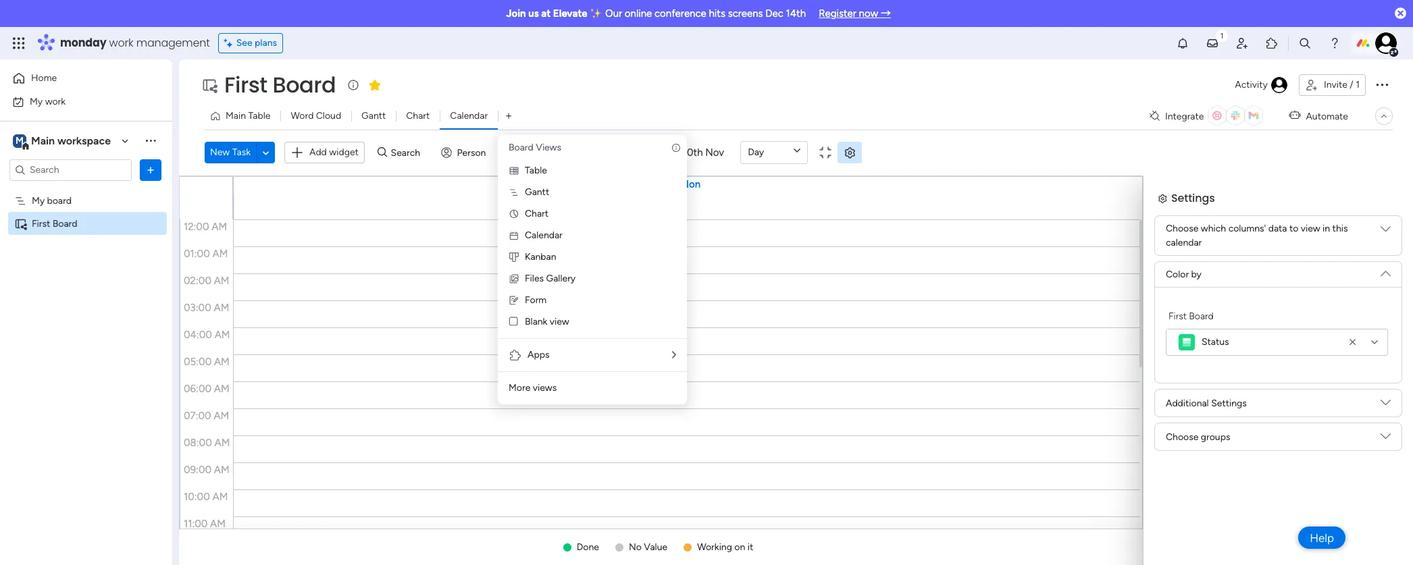 Task type: vqa. For each thing, say whether or not it's contained in the screenshot.
first
yes



Task type: locate. For each thing, give the bounding box(es) containing it.
3 dapulse dropdown down arrow image from the top
[[1381, 432, 1391, 447]]

1 vertical spatial choose
[[1166, 252, 1198, 264]]

am right the "11:00"
[[210, 518, 226, 530]]

columns'
[[1229, 223, 1266, 234], [1228, 252, 1266, 264]]

0 vertical spatial in
[[1323, 223, 1331, 234]]

am
[[212, 221, 227, 233], [213, 248, 228, 260], [214, 275, 229, 287], [214, 302, 229, 314], [215, 329, 230, 341], [214, 356, 230, 368], [214, 383, 230, 395], [214, 410, 229, 422], [215, 437, 230, 449], [214, 464, 230, 476], [213, 491, 228, 503], [210, 518, 226, 530]]

blank
[[525, 316, 548, 328]]

color
[[1166, 269, 1189, 280], [1166, 298, 1189, 309]]

work right monday
[[109, 35, 133, 51]]

my work button
[[8, 91, 145, 113]]

gantt
[[362, 110, 386, 122], [525, 187, 549, 198]]

20th nov
[[681, 146, 724, 159]]

my inside list box
[[32, 195, 45, 206]]

to
[[1290, 223, 1299, 234], [1289, 252, 1298, 264]]

1 vertical spatial my
[[32, 195, 45, 206]]

plans
[[255, 37, 277, 49]]

am for 09:00 am
[[214, 464, 230, 476]]

0 vertical spatial color by
[[1166, 269, 1202, 280]]

0 vertical spatial choose which columns' data to view in this calendar
[[1166, 223, 1348, 249]]

gantt button
[[351, 105, 396, 127]]

main inside main table button
[[226, 110, 246, 122]]

1 dapulse dropdown down arrow image from the top
[[1381, 264, 1391, 279]]

0 vertical spatial columns'
[[1229, 223, 1266, 234]]

08:00 am
[[184, 437, 230, 449]]

join
[[506, 7, 526, 20]]

0 vertical spatial work
[[109, 35, 133, 51]]

shareable board image
[[14, 217, 27, 230]]

0 vertical spatial which
[[1201, 223, 1227, 234]]

options image
[[1374, 76, 1391, 92]]

main content
[[179, 176, 1414, 566]]

which
[[1201, 223, 1227, 234], [1201, 252, 1226, 264]]

02:00
[[184, 275, 212, 287]]

first inside list box
[[32, 218, 50, 229]]

main up new task
[[226, 110, 246, 122]]

work down home
[[45, 96, 66, 107]]

first board heading
[[1169, 309, 1214, 324], [1168, 339, 1213, 353]]

1 vertical spatial color by
[[1166, 298, 1201, 309]]

0 horizontal spatial table
[[248, 110, 271, 122]]

add view image
[[506, 111, 512, 121]]

dapulse integrations image
[[1150, 111, 1160, 121]]

1 vertical spatial status
[[1201, 366, 1229, 377]]

list box
[[0, 187, 172, 418]]

0 vertical spatial gantt
[[362, 110, 386, 122]]

2 dapulse dropdown down arrow image from the top
[[1381, 398, 1391, 413]]

Search in workspace field
[[28, 162, 113, 178]]

screens
[[728, 7, 763, 20]]

09:00
[[184, 464, 212, 476]]

1 vertical spatial dapulse dropdown down arrow image
[[1381, 398, 1391, 413]]

files gallery
[[525, 273, 576, 284]]

1 vertical spatial first board heading
[[1168, 339, 1213, 353]]

calendar
[[1166, 237, 1202, 249], [1166, 266, 1202, 278]]

now
[[859, 7, 879, 20]]

add widget
[[310, 146, 359, 158]]

data
[[1269, 223, 1288, 234], [1268, 252, 1287, 264]]

0 vertical spatial by
[[1192, 269, 1202, 280]]

apps image
[[509, 349, 522, 362]]

20
[[666, 178, 678, 191]]

home button
[[8, 68, 145, 89]]

my work
[[30, 96, 66, 107]]

jacob simon image
[[1376, 32, 1397, 54]]

0 horizontal spatial main
[[31, 134, 55, 147]]

am right 03:00
[[214, 302, 229, 314]]

register now →
[[819, 7, 891, 20]]

it
[[748, 542, 754, 553]]

angle down image
[[263, 148, 269, 158]]

0 vertical spatial additional settings
[[1166, 398, 1247, 409]]

03:00 am
[[184, 302, 229, 314]]

dapulse dropdown down arrow image
[[1381, 224, 1391, 240]]

1 vertical spatial additional
[[1166, 427, 1209, 438]]

am right 02:00
[[214, 275, 229, 287]]

1 horizontal spatial gantt
[[525, 187, 549, 198]]

am right the 09:00
[[214, 464, 230, 476]]

0 vertical spatial chart
[[406, 110, 430, 122]]

2 vertical spatial dapulse dropdown down arrow image
[[1381, 432, 1391, 447]]

main table
[[226, 110, 271, 122]]

main
[[226, 110, 246, 122], [31, 134, 55, 147]]

on
[[735, 542, 746, 553]]

am right 01:00
[[213, 248, 228, 260]]

join us at elevate ✨ our online conference hits screens dec 14th
[[506, 7, 806, 20]]

am right '10:00' on the left bottom of the page
[[213, 491, 228, 503]]

0 horizontal spatial chart
[[406, 110, 430, 122]]

option
[[0, 189, 172, 191]]

table down filter
[[525, 165, 547, 176]]

1 vertical spatial main
[[31, 134, 55, 147]]

am right 12:00
[[212, 221, 227, 233]]

14th
[[786, 7, 806, 20]]

0 vertical spatial main
[[226, 110, 246, 122]]

0 vertical spatial my
[[30, 96, 43, 107]]

0 vertical spatial dapulse dropdown down arrow image
[[1381, 264, 1391, 279]]

choose groups
[[1166, 431, 1231, 443]]

04:00
[[184, 329, 212, 341]]

0 horizontal spatial work
[[45, 96, 66, 107]]

first
[[224, 70, 267, 100], [32, 218, 50, 229], [1169, 311, 1187, 322], [1168, 340, 1186, 351]]

1 horizontal spatial work
[[109, 35, 133, 51]]

2 vertical spatial choose
[[1166, 431, 1199, 443]]

my for my board
[[32, 195, 45, 206]]

this
[[1333, 223, 1348, 234], [1332, 252, 1348, 264]]

new task button
[[205, 142, 256, 164]]

options image
[[144, 163, 157, 177]]

1 vertical spatial view
[[1301, 252, 1320, 264]]

1 vertical spatial table
[[525, 165, 547, 176]]

invite / 1
[[1324, 79, 1360, 91]]

help
[[1310, 531, 1335, 545]]

my for my work
[[30, 96, 43, 107]]

no
[[629, 542, 642, 553]]

1
[[1356, 79, 1360, 91]]

1 vertical spatial data
[[1268, 252, 1287, 264]]

am for 02:00 am
[[214, 275, 229, 287]]

07:00
[[184, 410, 211, 422]]

1 horizontal spatial chart
[[525, 208, 549, 220]]

am for 07:00 am
[[214, 410, 229, 422]]

work for monday
[[109, 35, 133, 51]]

am right 06:00
[[214, 383, 230, 395]]

collapse board header image
[[1379, 111, 1390, 122]]

calendar button
[[440, 105, 498, 127]]

done
[[577, 542, 599, 553]]

add widget button
[[285, 142, 365, 163]]

my board
[[32, 195, 72, 206]]

1 vertical spatial work
[[45, 96, 66, 107]]

automate
[[1306, 110, 1349, 122]]

0 vertical spatial calendar
[[450, 110, 488, 122]]

choose for choose groups dapulse dropdown down arrow icon
[[1166, 431, 1199, 443]]

word cloud button
[[281, 105, 351, 127]]

widget
[[329, 146, 359, 158]]

0 horizontal spatial calendar
[[450, 110, 488, 122]]

workspace selection element
[[13, 133, 113, 150]]

day
[[748, 147, 764, 158]]

06:00 am
[[184, 383, 230, 395]]

workspace image
[[13, 133, 26, 148]]

am for 12:00 am
[[212, 221, 227, 233]]

1 vertical spatial in
[[1322, 252, 1330, 264]]

main inside workspace selection element
[[31, 134, 55, 147]]

status
[[1202, 337, 1230, 348], [1201, 366, 1229, 377]]

0 vertical spatial this
[[1333, 223, 1348, 234]]

help button
[[1299, 527, 1346, 549]]

02:00 am
[[184, 275, 229, 287]]

online
[[625, 7, 652, 20]]

arrow down image
[[546, 145, 562, 161]]

am right '04:00'
[[215, 329, 230, 341]]

shareable board image
[[201, 77, 218, 93]]

Search field
[[388, 143, 428, 162]]

calendar up the person
[[450, 110, 488, 122]]

1 vertical spatial which
[[1201, 252, 1226, 264]]

at
[[541, 7, 551, 20]]

board views
[[509, 142, 562, 153]]

dapulse dropdown down arrow image for choose groups
[[1381, 432, 1391, 447]]

1 vertical spatial additional settings
[[1166, 427, 1247, 438]]

work
[[109, 35, 133, 51], [45, 96, 66, 107]]

04:00 am
[[184, 329, 230, 341]]

my inside 'button'
[[30, 96, 43, 107]]

am for 10:00 am
[[213, 491, 228, 503]]

table
[[248, 110, 271, 122], [525, 165, 547, 176]]

chart up kanban
[[525, 208, 549, 220]]

table down first board field
[[248, 110, 271, 122]]

my down home
[[30, 96, 43, 107]]

0 vertical spatial table
[[248, 110, 271, 122]]

main table button
[[205, 105, 281, 127]]

additional
[[1166, 398, 1209, 409], [1166, 427, 1209, 438]]

chart up search field
[[406, 110, 430, 122]]

1 vertical spatial gantt
[[525, 187, 549, 198]]

am right 05:00
[[214, 356, 230, 368]]

choose
[[1166, 223, 1199, 234], [1166, 252, 1198, 264], [1166, 431, 1199, 443]]

am for 04:00 am
[[215, 329, 230, 341]]

am right 07:00
[[214, 410, 229, 422]]

view
[[1301, 223, 1321, 234], [1301, 252, 1320, 264], [550, 316, 569, 328]]

gantt down filter
[[525, 187, 549, 198]]

01:00
[[184, 248, 210, 260]]

am for 08:00 am
[[215, 437, 230, 449]]

dapulse dropdown down arrow image
[[1381, 264, 1391, 279], [1381, 398, 1391, 413], [1381, 432, 1391, 447]]

0 vertical spatial choose
[[1166, 223, 1199, 234]]

first board group
[[1166, 309, 1389, 356], [1166, 339, 1389, 385]]

working
[[697, 542, 732, 553]]

dapulse dropdown down arrow image for color by
[[1381, 264, 1391, 279]]

1 vertical spatial calendar
[[525, 230, 563, 241]]

work inside 'button'
[[45, 96, 66, 107]]

1 horizontal spatial main
[[226, 110, 246, 122]]

work for my
[[45, 96, 66, 107]]

0 horizontal spatial gantt
[[362, 110, 386, 122]]

0 vertical spatial color
[[1166, 269, 1189, 280]]

my left board
[[32, 195, 45, 206]]

First Board field
[[221, 70, 339, 100]]

new task
[[210, 147, 251, 158]]

gantt down remove from favorites icon
[[362, 110, 386, 122]]

value
[[644, 542, 668, 553]]

am right 08:00
[[215, 437, 230, 449]]

see plans button
[[218, 33, 283, 53]]

main right workspace image
[[31, 134, 55, 147]]

calendar up kanban
[[525, 230, 563, 241]]



Task type: describe. For each thing, give the bounding box(es) containing it.
1 image
[[1216, 28, 1228, 43]]

20 mon
[[666, 178, 701, 191]]

main for main table
[[226, 110, 246, 122]]

us
[[529, 7, 539, 20]]

am for 03:00 am
[[214, 302, 229, 314]]

dapulse dropdown down arrow image for additional settings
[[1381, 398, 1391, 413]]

activity
[[1235, 79, 1268, 91]]

table inside button
[[248, 110, 271, 122]]

main for main workspace
[[31, 134, 55, 147]]

word
[[291, 110, 314, 122]]

am for 06:00 am
[[214, 383, 230, 395]]

0 vertical spatial to
[[1290, 223, 1299, 234]]

apps
[[528, 349, 550, 361]]

1 vertical spatial by
[[1191, 298, 1201, 309]]

list arrow image
[[672, 351, 676, 360]]

05:00
[[184, 356, 212, 368]]

autopilot image
[[1290, 107, 1301, 124]]

main workspace
[[31, 134, 111, 147]]

word cloud
[[291, 110, 341, 122]]

search everything image
[[1299, 36, 1312, 50]]

chart button
[[396, 105, 440, 127]]

remove from favorites image
[[368, 78, 382, 92]]

notifications image
[[1176, 36, 1190, 50]]

v2 search image
[[378, 145, 388, 160]]

see plans
[[236, 37, 277, 49]]

filter
[[520, 147, 541, 158]]

0 vertical spatial additional
[[1166, 398, 1209, 409]]

workspace options image
[[144, 134, 157, 147]]

dec
[[766, 7, 784, 20]]

new
[[210, 147, 230, 158]]

register
[[819, 7, 857, 20]]

chart inside button
[[406, 110, 430, 122]]

calendar inside button
[[450, 110, 488, 122]]

1 vertical spatial this
[[1332, 252, 1348, 264]]

12:00 am
[[184, 221, 227, 233]]

integrate
[[1166, 110, 1204, 122]]

10:00
[[184, 491, 210, 503]]

gallery
[[546, 273, 576, 284]]

home
[[31, 72, 57, 84]]

01:00 am
[[184, 248, 228, 260]]

files
[[525, 273, 544, 284]]

conference
[[655, 7, 707, 20]]

see
[[236, 37, 252, 49]]

am for 05:00 am
[[214, 356, 230, 368]]

1 vertical spatial calendar
[[1166, 266, 1202, 278]]

person button
[[436, 142, 494, 164]]

11:00
[[184, 518, 208, 530]]

1 horizontal spatial calendar
[[525, 230, 563, 241]]

gantt inside button
[[362, 110, 386, 122]]

working on it
[[697, 542, 754, 553]]

09:00 am
[[184, 464, 230, 476]]

select product image
[[12, 36, 26, 50]]

am for 01:00 am
[[213, 248, 228, 260]]

blank view
[[525, 316, 569, 328]]

management
[[136, 35, 210, 51]]

12:00
[[184, 221, 209, 233]]

hits
[[709, 7, 726, 20]]

0 vertical spatial view
[[1301, 223, 1321, 234]]

06:00
[[184, 383, 212, 395]]

form
[[525, 295, 547, 306]]

our
[[605, 7, 622, 20]]

0 vertical spatial status
[[1202, 337, 1230, 348]]

nov
[[706, 146, 724, 159]]

mon
[[681, 178, 701, 191]]

show board description image
[[345, 78, 362, 92]]

20 mon link
[[666, 178, 701, 191]]

20th
[[681, 146, 703, 159]]

05:00 am
[[184, 356, 230, 368]]

main content containing settings
[[179, 176, 1414, 566]]

am for 11:00 am
[[210, 518, 226, 530]]

kanban
[[525, 251, 556, 263]]

1 vertical spatial color
[[1166, 298, 1189, 309]]

0 vertical spatial data
[[1269, 223, 1288, 234]]

2 vertical spatial view
[[550, 316, 569, 328]]

→
[[881, 7, 891, 20]]

✨
[[590, 7, 603, 20]]

m
[[16, 135, 24, 146]]

views
[[533, 382, 557, 394]]

07:00 am
[[184, 410, 229, 422]]

1 vertical spatial to
[[1289, 252, 1298, 264]]

invite members image
[[1236, 36, 1249, 50]]

groups
[[1201, 431, 1231, 443]]

1 vertical spatial chart
[[525, 208, 549, 220]]

11:00 am
[[184, 518, 226, 530]]

no value
[[629, 542, 668, 553]]

inbox image
[[1206, 36, 1220, 50]]

add
[[310, 146, 327, 158]]

10:00 am
[[184, 491, 228, 503]]

filter button
[[498, 142, 562, 164]]

views
[[536, 142, 562, 153]]

list box containing my board
[[0, 187, 172, 418]]

more views
[[509, 382, 557, 394]]

invite / 1 button
[[1299, 74, 1366, 96]]

workspace
[[57, 134, 111, 147]]

cloud
[[316, 110, 341, 122]]

0 vertical spatial first board heading
[[1169, 309, 1214, 324]]

08:00
[[184, 437, 212, 449]]

apps image
[[1266, 36, 1279, 50]]

/
[[1350, 79, 1354, 91]]

1 horizontal spatial table
[[525, 165, 547, 176]]

0 vertical spatial calendar
[[1166, 237, 1202, 249]]

choose for dapulse dropdown down arrow image at right top
[[1166, 223, 1199, 234]]

invite
[[1324, 79, 1348, 91]]

1 vertical spatial choose which columns' data to view in this calendar
[[1166, 252, 1348, 278]]

help image
[[1328, 36, 1342, 50]]

task
[[232, 147, 251, 158]]

person
[[457, 147, 486, 158]]

1 vertical spatial columns'
[[1228, 252, 1266, 264]]

monday work management
[[60, 35, 210, 51]]



